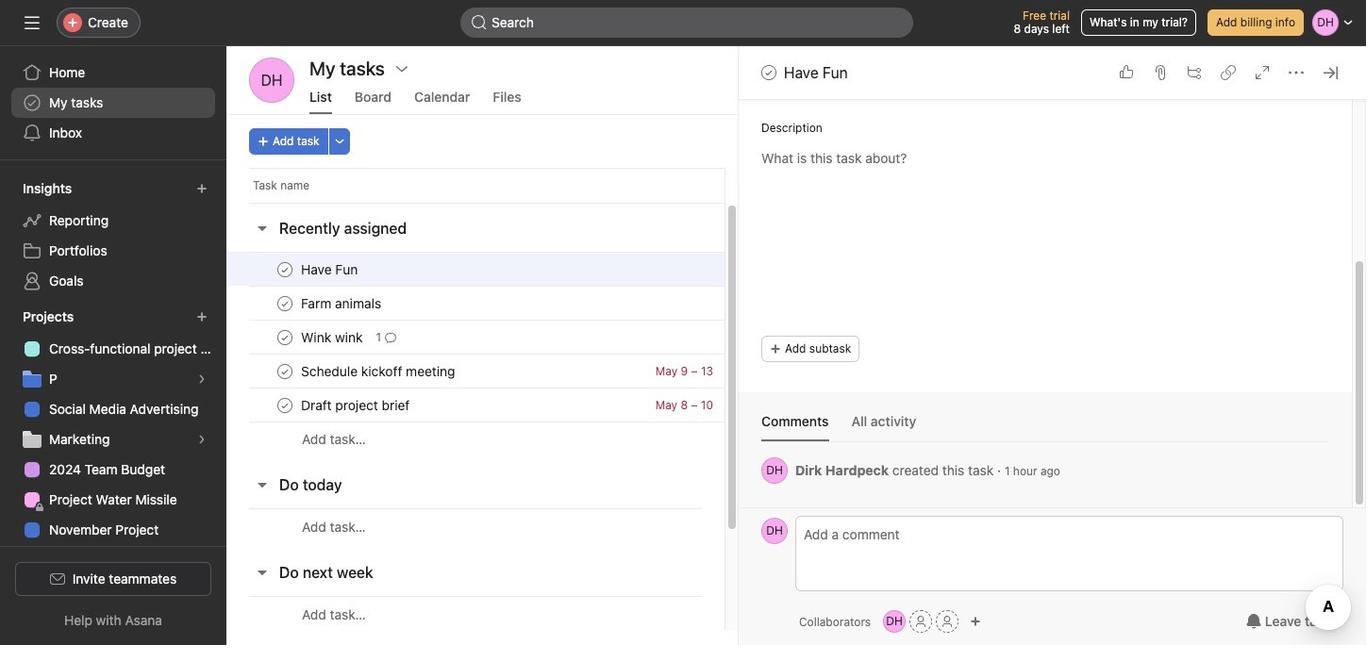Task type: describe. For each thing, give the bounding box(es) containing it.
main content inside have fun dialog
[[739, 0, 1352, 508]]

see details, marketing image
[[196, 434, 208, 445]]

farm animals cell
[[226, 286, 725, 321]]

mark complete image for schedule kickoff meeting cell
[[274, 360, 296, 383]]

1 vertical spatial dh image
[[886, 611, 903, 633]]

mark complete image for farm animals cell
[[274, 292, 296, 315]]

more actions image
[[334, 136, 345, 147]]

task name text field for mark complete image inside draft project brief cell
[[297, 396, 416, 415]]

mark complete checkbox for wink wink cell
[[274, 326, 296, 349]]

insights element
[[0, 172, 226, 300]]

task name text field for mark complete image inside have fun cell
[[297, 260, 364, 279]]

have fun cell
[[226, 252, 725, 287]]

new insights image
[[196, 183, 208, 194]]

copy task link image
[[1221, 65, 1236, 80]]

task name text field for mark complete image inside farm animals cell
[[297, 294, 387, 313]]

collapse task list for this group image
[[255, 565, 270, 580]]

full screen image
[[1255, 65, 1270, 80]]

0 horizontal spatial dh image
[[261, 58, 283, 103]]

more actions for this task image
[[1289, 65, 1304, 80]]

mark complete checkbox for have fun cell
[[274, 258, 296, 281]]

add subtask image
[[1187, 65, 1202, 80]]

prominent image
[[472, 15, 487, 30]]

mark complete checkbox for farm animals cell
[[274, 292, 296, 315]]

task name text field for mark complete icon inside the schedule kickoff meeting cell
[[297, 362, 461, 381]]

new project or portfolio image
[[196, 311, 208, 323]]

see details, p image
[[196, 374, 208, 385]]

Mark complete checkbox
[[274, 360, 296, 383]]



Task type: vqa. For each thing, say whether or not it's contained in the screenshot.
checkbox
no



Task type: locate. For each thing, give the bounding box(es) containing it.
task name text field inside have fun cell
[[297, 260, 364, 279]]

0 vertical spatial mark complete image
[[274, 326, 296, 349]]

task name text field inside schedule kickoff meeting cell
[[297, 362, 461, 381]]

mark complete checkbox for draft project brief cell
[[274, 394, 296, 417]]

schedule kickoff meeting cell
[[226, 354, 725, 389]]

mark complete image inside schedule kickoff meeting cell
[[274, 360, 296, 383]]

mark complete checkbox inside farm animals cell
[[274, 292, 296, 315]]

4 task name text field from the top
[[297, 396, 416, 415]]

close details image
[[1323, 65, 1338, 80]]

attachments: add a file to this task, have fun image
[[1153, 65, 1168, 80]]

2 dh image from the top
[[766, 518, 783, 545]]

mark complete image inside draft project brief cell
[[274, 394, 296, 417]]

mark complete image inside wink wink cell
[[274, 326, 296, 349]]

tab list inside main content
[[762, 411, 1330, 443]]

1 collapse task list for this group image from the top
[[255, 221, 270, 236]]

task name text field inside farm animals cell
[[297, 294, 387, 313]]

Task name text field
[[297, 328, 368, 347]]

row
[[226, 168, 907, 203], [249, 202, 725, 204], [226, 252, 907, 287], [226, 286, 907, 321], [226, 320, 907, 355], [226, 354, 907, 389], [226, 388, 907, 423], [226, 422, 907, 457], [226, 509, 907, 545], [226, 596, 907, 632]]

mark complete image inside farm animals cell
[[274, 292, 296, 315]]

add or remove collaborators image
[[970, 616, 982, 628]]

1 vertical spatial mark complete image
[[274, 360, 296, 383]]

1 vertical spatial collapse task list for this group image
[[255, 478, 270, 493]]

Mark complete checkbox
[[758, 61, 780, 84], [274, 258, 296, 281], [274, 292, 296, 315], [274, 326, 296, 349], [274, 394, 296, 417]]

mark complete checkbox inside draft project brief cell
[[274, 394, 296, 417]]

hide sidebar image
[[25, 15, 40, 30]]

draft project brief cell
[[226, 388, 725, 423]]

0 vertical spatial dh image
[[261, 58, 283, 103]]

mark complete checkbox inside have fun cell
[[274, 258, 296, 281]]

dh image
[[261, 58, 283, 103], [886, 611, 903, 633]]

mark complete image for have fun cell
[[274, 258, 296, 281]]

wink wink cell
[[226, 320, 725, 355]]

show options image
[[394, 61, 409, 76]]

3 task name text field from the top
[[297, 362, 461, 381]]

2 collapse task list for this group image from the top
[[255, 478, 270, 493]]

0 vertical spatial collapse task list for this group image
[[255, 221, 270, 236]]

header recently assigned tree grid
[[226, 252, 907, 457]]

0 vertical spatial dh image
[[766, 458, 783, 484]]

1 comment image
[[385, 332, 396, 343]]

1 mark complete image from the top
[[274, 326, 296, 349]]

mark complete image up mark complete option
[[274, 326, 296, 349]]

collapse task list for this group image
[[255, 221, 270, 236], [255, 478, 270, 493]]

dh image
[[766, 458, 783, 484], [766, 518, 783, 545]]

global element
[[0, 46, 226, 159]]

have fun dialog
[[739, 0, 1366, 646]]

mark complete image
[[274, 326, 296, 349], [274, 360, 296, 383]]

mark complete image for draft project brief cell
[[274, 394, 296, 417]]

mark complete image
[[758, 61, 780, 84], [274, 258, 296, 281], [274, 292, 296, 315], [274, 394, 296, 417]]

2 mark complete image from the top
[[274, 360, 296, 383]]

0 likes. click to like this task image
[[1119, 65, 1134, 80]]

mark complete image for wink wink cell
[[274, 326, 296, 349]]

list box
[[461, 8, 914, 38]]

2 task name text field from the top
[[297, 294, 387, 313]]

mark complete checkbox inside have fun dialog
[[758, 61, 780, 84]]

tab list
[[762, 411, 1330, 443]]

main content
[[739, 0, 1352, 508]]

1 vertical spatial dh image
[[766, 518, 783, 545]]

mark complete image inside have fun cell
[[274, 258, 296, 281]]

1 horizontal spatial dh image
[[886, 611, 903, 633]]

1 dh image from the top
[[766, 458, 783, 484]]

mark complete checkbox inside wink wink cell
[[274, 326, 296, 349]]

Task name text field
[[297, 260, 364, 279], [297, 294, 387, 313], [297, 362, 461, 381], [297, 396, 416, 415]]

task name text field inside draft project brief cell
[[297, 396, 416, 415]]

1 task name text field from the top
[[297, 260, 364, 279]]

mark complete image right see details, p image
[[274, 360, 296, 383]]

projects element
[[0, 300, 226, 549]]



